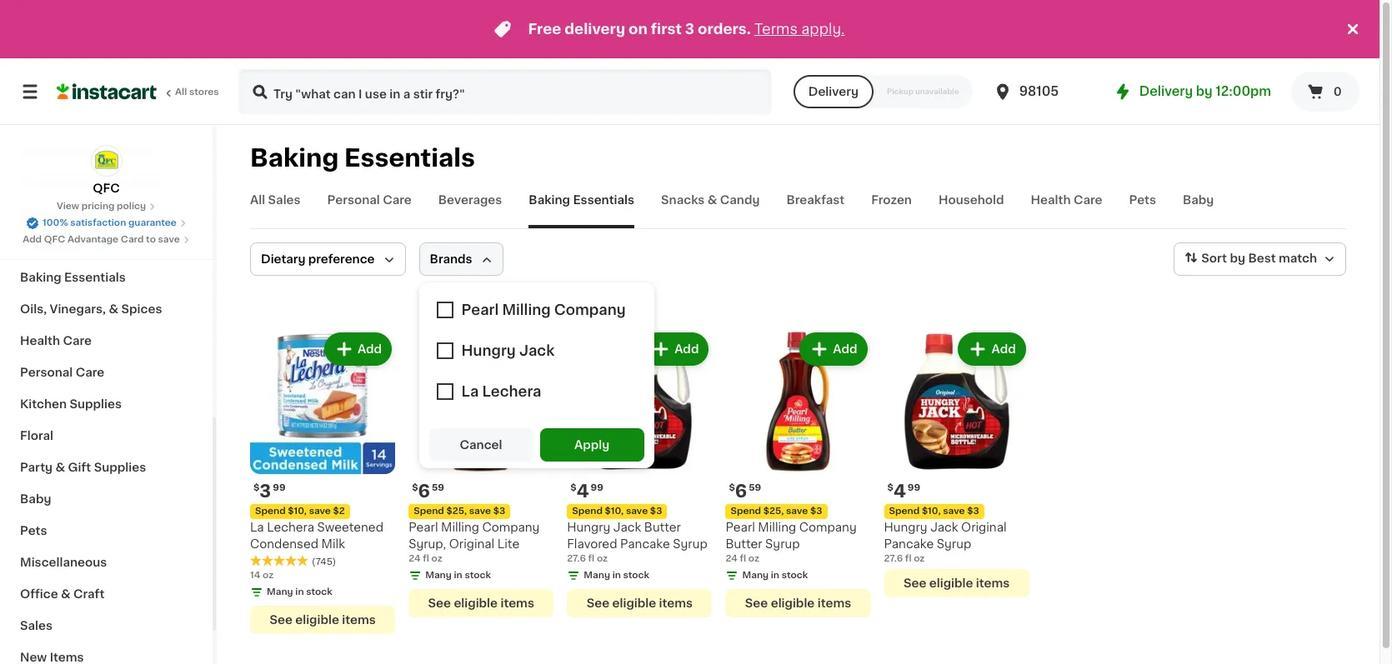 Task type: locate. For each thing, give the bounding box(es) containing it.
$3 up pearl milling company butter syrup 24 fl oz
[[811, 507, 823, 516]]

1 pancake from the left
[[621, 539, 670, 551]]

add inside add qfc advantage card to save link
[[23, 235, 42, 244]]

&
[[88, 113, 97, 125], [97, 145, 107, 157], [113, 177, 123, 189], [708, 194, 718, 206], [109, 304, 119, 315], [55, 462, 65, 474], [61, 589, 71, 601]]

pricing
[[82, 202, 115, 211]]

1 $25, from the left
[[447, 507, 467, 516]]

$3
[[494, 507, 506, 516], [650, 507, 663, 516], [811, 507, 823, 516], [968, 507, 980, 516]]

1 horizontal spatial $ 4 99
[[888, 483, 921, 501]]

syrup inside pearl milling company butter syrup 24 fl oz
[[766, 539, 800, 551]]

0 horizontal spatial 3
[[260, 483, 271, 501]]

0 horizontal spatial syrup
[[673, 539, 708, 551]]

all sales
[[250, 194, 301, 206]]

0 horizontal spatial pets
[[20, 525, 47, 537]]

1 company from the left
[[482, 522, 540, 534]]

0 horizontal spatial 59
[[432, 484, 444, 493]]

1 jack from the left
[[614, 522, 642, 534]]

eligible down (745)
[[295, 615, 339, 627]]

2 27.6 from the left
[[885, 555, 903, 564]]

add button for flavored
[[643, 334, 708, 365]]

baking essentials inside "link"
[[20, 272, 126, 284]]

$25, up pearl milling company butter syrup 24 fl oz
[[764, 507, 784, 516]]

add for hungry jack original pancake syrup
[[992, 344, 1017, 355]]

$ for pearl milling company syrup, original lite
[[412, 484, 418, 493]]

eligible down hungry jack butter flavored pancake syrup 27.6 fl oz
[[613, 598, 657, 610]]

3 $3 from the left
[[811, 507, 823, 516]]

product group
[[250, 329, 395, 635], [409, 329, 554, 618], [567, 329, 713, 618], [726, 329, 871, 618], [885, 329, 1030, 598]]

1 horizontal spatial essentials
[[345, 146, 475, 170]]

2 6 from the left
[[735, 483, 748, 501]]

personal care link up kitchen supplies
[[10, 357, 203, 389]]

syrup
[[673, 539, 708, 551], [766, 539, 800, 551], [937, 539, 972, 551]]

0 horizontal spatial delivery
[[809, 86, 859, 98]]

goods up condiments
[[45, 113, 85, 125]]

pasta
[[100, 113, 134, 125]]

stock for original
[[465, 571, 491, 581]]

spend up pearl milling company butter syrup 24 fl oz
[[731, 507, 762, 516]]

qfc down 100%
[[44, 235, 65, 244]]

2 jack from the left
[[931, 522, 959, 534]]

spend $25, save $3 for original
[[414, 507, 506, 516]]

4 $3 from the left
[[968, 507, 980, 516]]

2 $10, from the left
[[605, 507, 624, 516]]

0 horizontal spatial personal
[[20, 367, 73, 379]]

many in stock for pancake
[[584, 571, 650, 581]]

4
[[577, 483, 589, 501], [894, 483, 907, 501]]

0 vertical spatial qfc
[[93, 183, 120, 194]]

baby link up "sort"
[[1184, 192, 1215, 229]]

oils,
[[20, 304, 47, 315]]

0 horizontal spatial sales
[[20, 621, 53, 632]]

$10, for la lechera sweetened condensed milk
[[288, 507, 307, 516]]

1 59 from the left
[[432, 484, 444, 493]]

0 vertical spatial baking essentials
[[250, 146, 475, 170]]

first
[[651, 23, 682, 36]]

save for pearl milling company butter syrup
[[787, 507, 809, 516]]

see eligible items down the pearl milling company syrup, original lite 24 fl oz
[[428, 598, 535, 610]]

$3 for syrup
[[811, 507, 823, 516]]

spend down $ 3 99
[[255, 507, 286, 516]]

5 $ from the left
[[888, 484, 894, 493]]

1 spend from the left
[[255, 507, 286, 516]]

add for la lechera sweetened condensed milk
[[358, 344, 382, 355]]

items for hungry jack butter flavored pancake syrup
[[659, 598, 693, 610]]

goods up pricing
[[70, 177, 110, 189]]

$3 up hungry jack original pancake syrup 27.6 fl oz
[[968, 507, 980, 516]]

1 vertical spatial household
[[20, 240, 86, 252]]

2 spend $25, save $3 from the left
[[731, 507, 823, 516]]

12:00pm
[[1216, 85, 1272, 98]]

4 down apply
[[577, 483, 589, 501]]

add
[[23, 235, 42, 244], [358, 344, 382, 355], [516, 344, 541, 355], [675, 344, 699, 355], [834, 344, 858, 355], [992, 344, 1017, 355]]

$ 6 59 for pearl milling company butter syrup
[[729, 483, 762, 501]]

2 horizontal spatial syrup
[[937, 539, 972, 551]]

in down hungry jack butter flavored pancake syrup 27.6 fl oz
[[613, 571, 621, 581]]

0 horizontal spatial pets link
[[10, 515, 203, 547]]

2 $ 6 59 from the left
[[729, 483, 762, 501]]

1 vertical spatial essentials
[[573, 194, 635, 206]]

0 horizontal spatial original
[[449, 539, 495, 551]]

$
[[254, 484, 260, 493], [412, 484, 418, 493], [571, 484, 577, 493], [729, 484, 735, 493], [888, 484, 894, 493]]

$10, for hungry jack original pancake syrup
[[922, 507, 941, 516]]

pearl for pearl milling company butter syrup
[[726, 522, 756, 534]]

2 hungry from the left
[[885, 522, 928, 534]]

party & gift supplies link
[[10, 452, 203, 484]]

0 vertical spatial pets link
[[1130, 192, 1157, 229]]

1 horizontal spatial breakfast
[[787, 194, 845, 206]]

3 $ from the left
[[571, 484, 577, 493]]

99 down apply button
[[591, 484, 604, 493]]

1 vertical spatial butter
[[726, 539, 763, 551]]

by inside "link"
[[1197, 85, 1213, 98]]

eligible for hungry jack butter flavored pancake syrup
[[613, 598, 657, 610]]

1 hungry from the left
[[567, 522, 611, 534]]

all left stores
[[175, 88, 187, 97]]

0 horizontal spatial household link
[[10, 230, 203, 262]]

0 horizontal spatial baking essentials
[[20, 272, 126, 284]]

spend
[[255, 507, 286, 516], [414, 507, 444, 516], [572, 507, 603, 516], [731, 507, 762, 516], [890, 507, 920, 516]]

stock down the pearl milling company syrup, original lite 24 fl oz
[[465, 571, 491, 581]]

in down pearl milling company butter syrup 24 fl oz
[[771, 571, 780, 581]]

butter
[[645, 522, 681, 534], [726, 539, 763, 551]]

1 horizontal spatial pets
[[1130, 194, 1157, 206]]

milling inside pearl milling company butter syrup 24 fl oz
[[759, 522, 797, 534]]

$2
[[333, 507, 345, 516]]

& left pasta
[[88, 113, 97, 125]]

many for butter
[[743, 571, 769, 581]]

health
[[1031, 194, 1071, 206], [20, 335, 60, 347]]

company inside pearl milling company butter syrup 24 fl oz
[[800, 522, 857, 534]]

goods for canned
[[70, 177, 110, 189]]

5 product group from the left
[[885, 329, 1030, 598]]

by right "sort"
[[1231, 253, 1246, 265]]

eligible down hungry jack original pancake syrup 27.6 fl oz
[[930, 578, 974, 590]]

1 99 from the left
[[273, 484, 286, 493]]

3 up the la
[[260, 483, 271, 501]]

$3 up hungry jack butter flavored pancake syrup 27.6 fl oz
[[650, 507, 663, 516]]

oz inside hungry jack butter flavored pancake syrup 27.6 fl oz
[[597, 555, 608, 564]]

0 horizontal spatial $ 4 99
[[571, 483, 604, 501]]

eligible for la lechera sweetened condensed milk
[[295, 615, 339, 627]]

(745)
[[312, 558, 336, 567]]

1 product group from the left
[[250, 329, 395, 635]]

0 vertical spatial household link
[[939, 192, 1005, 229]]

4 up hungry jack original pancake syrup 27.6 fl oz
[[894, 483, 907, 501]]

butter inside hungry jack butter flavored pancake syrup 27.6 fl oz
[[645, 522, 681, 534]]

dietary preference button
[[250, 243, 406, 276]]

pancake inside hungry jack butter flavored pancake syrup 27.6 fl oz
[[621, 539, 670, 551]]

$10, up hungry jack butter flavored pancake syrup 27.6 fl oz
[[605, 507, 624, 516]]

1 $ from the left
[[254, 484, 260, 493]]

1 horizontal spatial delivery
[[1140, 85, 1194, 98]]

fl inside hungry jack original pancake syrup 27.6 fl oz
[[906, 555, 912, 564]]

pancake inside hungry jack original pancake syrup 27.6 fl oz
[[885, 539, 934, 551]]

1 spend $10, save $3 from the left
[[572, 507, 663, 516]]

1 spend $25, save $3 from the left
[[414, 507, 506, 516]]

spend $25, save $3 up pearl milling company butter syrup 24 fl oz
[[731, 507, 823, 516]]

health care link for oils, vinegars, & spices link
[[10, 325, 203, 357]]

0 horizontal spatial personal care link
[[10, 357, 203, 389]]

save up hungry jack original pancake syrup 27.6 fl oz
[[944, 507, 965, 516]]

2 $25, from the left
[[764, 507, 784, 516]]

see eligible items button for hungry jack butter flavored pancake syrup
[[567, 590, 713, 618]]

99 for la lechera sweetened condensed milk
[[273, 484, 286, 493]]

syrup,
[[409, 539, 446, 551]]

1 horizontal spatial butter
[[726, 539, 763, 551]]

1 vertical spatial qfc
[[44, 235, 65, 244]]

6 up syrup,
[[418, 483, 430, 501]]

2 $ 4 99 from the left
[[888, 483, 921, 501]]

items down milk
[[342, 615, 376, 627]]

in
[[454, 571, 463, 581], [613, 571, 621, 581], [771, 571, 780, 581], [296, 588, 304, 597]]

see eligible items button down (745)
[[250, 607, 395, 635]]

0 vertical spatial by
[[1197, 85, 1213, 98]]

baking up all sales
[[250, 146, 339, 170]]

syrup inside hungry jack original pancake syrup 27.6 fl oz
[[937, 539, 972, 551]]

1 $10, from the left
[[288, 507, 307, 516]]

items down hungry jack butter flavored pancake syrup 27.6 fl oz
[[659, 598, 693, 610]]

spend $10, save $3 up hungry jack butter flavored pancake syrup 27.6 fl oz
[[572, 507, 663, 516]]

99
[[273, 484, 286, 493], [591, 484, 604, 493], [908, 484, 921, 493]]

2 company from the left
[[800, 522, 857, 534]]

Best match Sort by field
[[1175, 243, 1347, 276]]

see for hungry jack butter flavored pancake syrup
[[587, 598, 610, 610]]

canned
[[20, 177, 67, 189]]

baby link down party & gift supplies
[[10, 484, 203, 515]]

1 vertical spatial personal
[[20, 367, 73, 379]]

see eligible items button down pearl milling company butter syrup 24 fl oz
[[726, 590, 871, 618]]

$10, up hungry jack original pancake syrup 27.6 fl oz
[[922, 507, 941, 516]]

health care
[[1031, 194, 1103, 206], [20, 335, 92, 347]]

floral link
[[10, 420, 203, 452]]

2 vertical spatial essentials
[[64, 272, 126, 284]]

spend up hungry jack original pancake syrup 27.6 fl oz
[[890, 507, 920, 516]]

2 99 from the left
[[591, 484, 604, 493]]

sales
[[268, 194, 301, 206], [20, 621, 53, 632]]

None search field
[[239, 68, 772, 115]]

add qfc advantage card to save
[[23, 235, 180, 244]]

many down 14 oz
[[267, 588, 293, 597]]

★★★★★
[[250, 556, 309, 567], [250, 556, 309, 567]]

$ inside $ 3 99
[[254, 484, 260, 493]]

health care link
[[1031, 192, 1103, 229], [10, 325, 203, 357]]

1 vertical spatial pets link
[[10, 515, 203, 547]]

3 right first
[[685, 23, 695, 36]]

items for hungry jack original pancake syrup
[[977, 578, 1010, 590]]

0 vertical spatial personal
[[327, 194, 380, 206]]

delivery
[[1140, 85, 1194, 98], [809, 86, 859, 98]]

new items
[[20, 652, 84, 664]]

99 inside $ 3 99
[[273, 484, 286, 493]]

3 product group from the left
[[567, 329, 713, 618]]

dietary preference
[[261, 254, 375, 265]]

$ up the la
[[254, 484, 260, 493]]

4 fl from the left
[[906, 555, 912, 564]]

1 $ 4 99 from the left
[[571, 483, 604, 501]]

oz inside the pearl milling company syrup, original lite 24 fl oz
[[432, 555, 443, 564]]

items
[[977, 578, 1010, 590], [501, 598, 535, 610], [659, 598, 693, 610], [818, 598, 852, 610], [342, 615, 376, 627]]

spend $25, save $3 up the pearl milling company syrup, original lite 24 fl oz
[[414, 507, 506, 516]]

stock for pancake
[[624, 571, 650, 581]]

0 horizontal spatial essentials
[[64, 272, 126, 284]]

1 vertical spatial original
[[449, 539, 495, 551]]

2 horizontal spatial $10,
[[922, 507, 941, 516]]

1 horizontal spatial health
[[1031, 194, 1071, 206]]

4 spend from the left
[[731, 507, 762, 516]]

0 horizontal spatial 24
[[409, 555, 421, 564]]

miscellaneous
[[20, 557, 107, 569]]

items down pearl milling company butter syrup 24 fl oz
[[818, 598, 852, 610]]

see down syrup,
[[428, 598, 451, 610]]

company for syrup
[[800, 522, 857, 534]]

all
[[175, 88, 187, 97], [250, 194, 265, 206]]

company for original
[[482, 522, 540, 534]]

pearl inside pearl milling company butter syrup 24 fl oz
[[726, 522, 756, 534]]

1 horizontal spatial 3
[[685, 23, 695, 36]]

by for sort
[[1231, 253, 1246, 265]]

personal
[[327, 194, 380, 206], [20, 367, 73, 379]]

save left $2
[[309, 507, 331, 516]]

save for pearl milling company syrup, original lite
[[469, 507, 491, 516]]

qfc logo image
[[91, 145, 122, 177]]

1 6 from the left
[[418, 483, 430, 501]]

2 4 from the left
[[894, 483, 907, 501]]

1 $ 6 59 from the left
[[412, 483, 444, 501]]

2 horizontal spatial essentials
[[573, 194, 635, 206]]

all for all stores
[[175, 88, 187, 97]]

terms
[[755, 23, 798, 36]]

household down 100%
[[20, 240, 86, 252]]

breakfast link
[[787, 192, 845, 229], [10, 199, 203, 230]]

1 pearl from the left
[[409, 522, 438, 534]]

0 horizontal spatial 6
[[418, 483, 430, 501]]

eligible down the pearl milling company syrup, original lite 24 fl oz
[[454, 598, 498, 610]]

stores
[[189, 88, 219, 97]]

1 $3 from the left
[[494, 507, 506, 516]]

1 syrup from the left
[[673, 539, 708, 551]]

4 $ from the left
[[729, 484, 735, 493]]

delivery button
[[794, 75, 874, 108]]

6 up pearl milling company butter syrup 24 fl oz
[[735, 483, 748, 501]]

0 horizontal spatial health
[[20, 335, 60, 347]]

& left sauces
[[97, 145, 107, 157]]

2 horizontal spatial baking essentials
[[529, 194, 635, 206]]

1 vertical spatial health care link
[[10, 325, 203, 357]]

sauces
[[110, 145, 154, 157]]

0 horizontal spatial company
[[482, 522, 540, 534]]

company inside the pearl milling company syrup, original lite 24 fl oz
[[482, 522, 540, 534]]

1 horizontal spatial spend $25, save $3
[[731, 507, 823, 516]]

$ 6 59 up pearl milling company butter syrup 24 fl oz
[[729, 483, 762, 501]]

1 24 from the left
[[409, 555, 421, 564]]

0 horizontal spatial $25,
[[447, 507, 467, 516]]

company
[[482, 522, 540, 534], [800, 522, 857, 534]]

see eligible items
[[904, 578, 1010, 590], [428, 598, 535, 610], [587, 598, 693, 610], [746, 598, 852, 610], [270, 615, 376, 627]]

3 syrup from the left
[[937, 539, 972, 551]]

2 spend $10, save $3 from the left
[[890, 507, 980, 516]]

100% satisfaction guarantee button
[[26, 214, 187, 230]]

$ up syrup,
[[412, 484, 418, 493]]

best match
[[1249, 253, 1318, 265]]

spend $10, save $3
[[572, 507, 663, 516], [890, 507, 980, 516]]

items for la lechera sweetened condensed milk
[[342, 615, 376, 627]]

6 for pearl milling company syrup, original lite
[[418, 483, 430, 501]]

0 horizontal spatial 27.6
[[567, 555, 586, 564]]

many in stock down hungry jack butter flavored pancake syrup 27.6 fl oz
[[584, 571, 650, 581]]

1 horizontal spatial $10,
[[605, 507, 624, 516]]

spend for la lechera sweetened condensed milk
[[255, 507, 286, 516]]

$25, for syrup
[[764, 507, 784, 516]]

original inside the pearl milling company syrup, original lite 24 fl oz
[[449, 539, 495, 551]]

see for hungry jack original pancake syrup
[[904, 578, 927, 590]]

2 $ from the left
[[412, 484, 418, 493]]

1 horizontal spatial hungry
[[885, 522, 928, 534]]

sweetened
[[317, 522, 384, 534]]

0 vertical spatial 3
[[685, 23, 695, 36]]

in down the pearl milling company syrup, original lite 24 fl oz
[[454, 571, 463, 581]]

supplies
[[70, 399, 122, 410], [94, 462, 146, 474]]

beverages link
[[439, 192, 502, 229]]

2 syrup from the left
[[766, 539, 800, 551]]

1 horizontal spatial 4
[[894, 483, 907, 501]]

breakfast down canned
[[20, 209, 78, 220]]

2 pancake from the left
[[885, 539, 934, 551]]

oz
[[432, 555, 443, 564], [597, 555, 608, 564], [749, 555, 760, 564], [914, 555, 925, 564], [263, 571, 274, 581]]

0 vertical spatial health care link
[[1031, 192, 1103, 229]]

jack inside hungry jack butter flavored pancake syrup 27.6 fl oz
[[614, 522, 642, 534]]

0 horizontal spatial household
[[20, 240, 86, 252]]

0 horizontal spatial 99
[[273, 484, 286, 493]]

1 horizontal spatial baking essentials
[[250, 146, 475, 170]]

see eligible items button for pearl milling company butter syrup
[[726, 590, 871, 618]]

0 horizontal spatial baby
[[20, 494, 51, 505]]

2 pearl from the left
[[726, 522, 756, 534]]

office & craft
[[20, 589, 105, 601]]

personal care link
[[327, 192, 412, 229], [10, 357, 203, 389]]

see down pearl milling company butter syrup 24 fl oz
[[746, 598, 768, 610]]

by left 12:00pm
[[1197, 85, 1213, 98]]

baking right beverages
[[529, 194, 571, 206]]

many for flavored
[[584, 571, 611, 581]]

see eligible items for pearl milling company butter syrup
[[746, 598, 852, 610]]

add for hungry jack butter flavored pancake syrup
[[675, 344, 699, 355]]

in for pancake
[[613, 571, 621, 581]]

59
[[432, 484, 444, 493], [749, 484, 762, 493]]

$ 4 99 up hungry jack original pancake syrup 27.6 fl oz
[[888, 483, 921, 501]]

view pricing policy link
[[57, 200, 156, 214]]

$25, up the pearl milling company syrup, original lite 24 fl oz
[[447, 507, 467, 516]]

$10, up lechera
[[288, 507, 307, 516]]

hungry for flavored
[[567, 522, 611, 534]]

1 horizontal spatial spend $10, save $3
[[890, 507, 980, 516]]

$ 6 59
[[412, 483, 444, 501], [729, 483, 762, 501]]

oils, vinegars, & spices link
[[10, 294, 203, 325]]

dry goods & pasta link
[[10, 103, 203, 135]]

1 vertical spatial pets
[[20, 525, 47, 537]]

household right frozen
[[939, 194, 1005, 206]]

goods
[[45, 113, 85, 125], [70, 177, 110, 189]]

qfc inside "link"
[[93, 183, 120, 194]]

0 horizontal spatial personal care
[[20, 367, 104, 379]]

0 horizontal spatial butter
[[645, 522, 681, 534]]

3 99 from the left
[[908, 484, 921, 493]]

see eligible items button down the pearl milling company syrup, original lite 24 fl oz
[[409, 590, 554, 618]]

2 59 from the left
[[749, 484, 762, 493]]

59 for pearl milling company syrup, original lite
[[432, 484, 444, 493]]

office
[[20, 589, 58, 601]]

1 vertical spatial goods
[[70, 177, 110, 189]]

milling for syrup
[[759, 522, 797, 534]]

in for original
[[454, 571, 463, 581]]

oz inside hungry jack original pancake syrup 27.6 fl oz
[[914, 555, 925, 564]]

qfc up view pricing policy link
[[93, 183, 120, 194]]

$ up pearl milling company butter syrup 24 fl oz
[[729, 484, 735, 493]]

add for pearl milling company syrup, original lite
[[516, 344, 541, 355]]

$ for hungry jack original pancake syrup
[[888, 484, 894, 493]]

condensed
[[250, 539, 319, 551]]

delivery inside "link"
[[1140, 85, 1194, 98]]

delivery by 12:00pm link
[[1113, 82, 1272, 102]]

1 vertical spatial baby link
[[10, 484, 203, 515]]

2 add button from the left
[[485, 334, 549, 365]]

4 add button from the left
[[802, 334, 866, 365]]

5 spend from the left
[[890, 507, 920, 516]]

0 horizontal spatial 4
[[577, 483, 589, 501]]

personal up "kitchen"
[[20, 367, 73, 379]]

5 add button from the left
[[960, 334, 1025, 365]]

0 horizontal spatial by
[[1197, 85, 1213, 98]]

2 fl from the left
[[589, 555, 595, 564]]

breakfast right candy
[[787, 194, 845, 206]]

hungry inside hungry jack original pancake syrup 27.6 fl oz
[[885, 522, 928, 534]]

1 horizontal spatial pancake
[[885, 539, 934, 551]]

spend for hungry jack butter flavored pancake syrup
[[572, 507, 603, 516]]

3 $10, from the left
[[922, 507, 941, 516]]

3 spend from the left
[[572, 507, 603, 516]]

snacks & candy link
[[661, 192, 760, 229]]

1 4 from the left
[[577, 483, 589, 501]]

see down flavored
[[587, 598, 610, 610]]

delivery left 12:00pm
[[1140, 85, 1194, 98]]

0 vertical spatial personal care link
[[327, 192, 412, 229]]

many for syrup,
[[426, 571, 452, 581]]

2 $3 from the left
[[650, 507, 663, 516]]

by inside field
[[1231, 253, 1246, 265]]

1 fl from the left
[[423, 555, 429, 564]]

all up dietary
[[250, 194, 265, 206]]

1 horizontal spatial qfc
[[93, 183, 120, 194]]

essentials up the oils, vinegars, & spices
[[64, 272, 126, 284]]

milling inside the pearl milling company syrup, original lite 24 fl oz
[[441, 522, 480, 534]]

3 fl from the left
[[740, 555, 747, 564]]

99 for hungry jack butter flavored pancake syrup
[[591, 484, 604, 493]]

supplies down floral link on the left of the page
[[94, 462, 146, 474]]

1 horizontal spatial 6
[[735, 483, 748, 501]]

see down hungry jack original pancake syrup 27.6 fl oz
[[904, 578, 927, 590]]

$ 4 99 for hungry jack original pancake syrup
[[888, 483, 921, 501]]

see eligible items down pearl milling company butter syrup 24 fl oz
[[746, 598, 852, 610]]

many down flavored
[[584, 571, 611, 581]]

eligible for pearl milling company butter syrup
[[771, 598, 815, 610]]

1 vertical spatial baking essentials link
[[10, 262, 203, 294]]

99 up spend $10, save $2
[[273, 484, 286, 493]]

see eligible items down (745)
[[270, 615, 376, 627]]

1 vertical spatial personal care link
[[10, 357, 203, 389]]

new items link
[[10, 642, 203, 665]]

$ 4 99 down apply
[[571, 483, 604, 501]]

1 horizontal spatial personal
[[327, 194, 380, 206]]

0 horizontal spatial all
[[175, 88, 187, 97]]

sales down the office
[[20, 621, 53, 632]]

spend $10, save $3 for hungry jack butter flavored pancake syrup
[[572, 507, 663, 516]]

0 vertical spatial goods
[[45, 113, 85, 125]]

pearl inside the pearl milling company syrup, original lite 24 fl oz
[[409, 522, 438, 534]]

pearl milling company syrup, original lite 24 fl oz
[[409, 522, 540, 564]]

jack inside hungry jack original pancake syrup 27.6 fl oz
[[931, 522, 959, 534]]

1 horizontal spatial sales
[[268, 194, 301, 206]]

99 up hungry jack original pancake syrup 27.6 fl oz
[[908, 484, 921, 493]]

0 horizontal spatial spend $10, save $3
[[572, 507, 663, 516]]

27.6
[[567, 555, 586, 564], [885, 555, 903, 564]]

stock down hungry jack butter flavored pancake syrup 27.6 fl oz
[[624, 571, 650, 581]]

$ down apply
[[571, 484, 577, 493]]

0 horizontal spatial baking essentials link
[[10, 262, 203, 294]]

0 horizontal spatial jack
[[614, 522, 642, 534]]

orders.
[[698, 23, 751, 36]]

craft
[[73, 589, 105, 601]]

many in stock down pearl milling company butter syrup 24 fl oz
[[743, 571, 808, 581]]

la lechera sweetened condensed milk
[[250, 522, 384, 551]]

save up hungry jack butter flavored pancake syrup 27.6 fl oz
[[626, 507, 648, 516]]

1 horizontal spatial pearl
[[726, 522, 756, 534]]

stock down pearl milling company butter syrup 24 fl oz
[[782, 571, 808, 581]]

delivery down apply.
[[809, 86, 859, 98]]

hungry inside hungry jack butter flavored pancake syrup 27.6 fl oz
[[567, 522, 611, 534]]

sales up dietary
[[268, 194, 301, 206]]

personal care
[[327, 194, 412, 206], [20, 367, 104, 379]]

1 milling from the left
[[441, 522, 480, 534]]

2 spend from the left
[[414, 507, 444, 516]]

1 horizontal spatial $25,
[[764, 507, 784, 516]]

$ 6 59 up syrup,
[[412, 483, 444, 501]]

baking up oils,
[[20, 272, 61, 284]]

1 horizontal spatial personal care link
[[327, 192, 412, 229]]

1 horizontal spatial all
[[250, 194, 265, 206]]

1 horizontal spatial by
[[1231, 253, 1246, 265]]

fl inside the pearl milling company syrup, original lite 24 fl oz
[[423, 555, 429, 564]]

many down pearl milling company butter syrup 24 fl oz
[[743, 571, 769, 581]]

24
[[409, 555, 421, 564], [726, 555, 738, 564]]

0 vertical spatial household
[[939, 194, 1005, 206]]

save up the pearl milling company syrup, original lite 24 fl oz
[[469, 507, 491, 516]]

pearl milling company butter syrup 24 fl oz
[[726, 522, 857, 564]]

$ 6 59 for pearl milling company syrup, original lite
[[412, 483, 444, 501]]

1 vertical spatial baking
[[529, 194, 571, 206]]

personal care up preference in the top of the page
[[327, 194, 412, 206]]

0 vertical spatial health care
[[1031, 194, 1103, 206]]

$10, for hungry jack butter flavored pancake syrup
[[605, 507, 624, 516]]

spend for pearl milling company syrup, original lite
[[414, 507, 444, 516]]

2 24 from the left
[[726, 555, 738, 564]]

1 27.6 from the left
[[567, 555, 586, 564]]

baby up "sort"
[[1184, 194, 1215, 206]]

$ 4 99 for hungry jack butter flavored pancake syrup
[[571, 483, 604, 501]]

apply.
[[802, 23, 845, 36]]

2 milling from the left
[[759, 522, 797, 534]]

3 add button from the left
[[643, 334, 708, 365]]

save up pearl milling company butter syrup 24 fl oz
[[787, 507, 809, 516]]

delivery inside button
[[809, 86, 859, 98]]



Task type: describe. For each thing, give the bounding box(es) containing it.
1 horizontal spatial pets link
[[1130, 192, 1157, 229]]

best
[[1249, 253, 1277, 265]]

4 for hungry jack butter flavored pancake syrup
[[577, 483, 589, 501]]

0 vertical spatial essentials
[[345, 146, 475, 170]]

view pricing policy
[[57, 202, 146, 211]]

brands
[[430, 254, 473, 265]]

terms apply. link
[[755, 23, 845, 36]]

1 vertical spatial household link
[[10, 230, 203, 262]]

syrup for butter
[[766, 539, 800, 551]]

in down the condensed in the bottom left of the page
[[296, 588, 304, 597]]

0 horizontal spatial breakfast link
[[10, 199, 203, 230]]

miscellaneous link
[[10, 547, 203, 579]]

4 for hungry jack original pancake syrup
[[894, 483, 907, 501]]

see eligible items for la lechera sweetened condensed milk
[[270, 615, 376, 627]]

cancel button
[[429, 429, 533, 462]]

save right 'to'
[[158, 235, 180, 244]]

snacks
[[661, 194, 705, 206]]

canned goods & soups
[[20, 177, 163, 189]]

27.6 inside hungry jack original pancake syrup 27.6 fl oz
[[885, 555, 903, 564]]

1 horizontal spatial health care
[[1031, 194, 1103, 206]]

& left candy
[[708, 194, 718, 206]]

2 product group from the left
[[409, 329, 554, 618]]

many in stock for original
[[426, 571, 491, 581]]

many in stock down (745)
[[267, 588, 333, 597]]

& left craft
[[61, 589, 71, 601]]

spend $10, save $3 for hungry jack original pancake syrup
[[890, 507, 980, 516]]

Search field
[[240, 70, 771, 113]]

1 vertical spatial breakfast
[[20, 209, 78, 220]]

1 horizontal spatial household link
[[939, 192, 1005, 229]]

instacart logo image
[[57, 82, 157, 102]]

& left the gift
[[55, 462, 65, 474]]

see for la lechera sweetened condensed milk
[[270, 615, 293, 627]]

see for pearl milling company butter syrup
[[746, 598, 768, 610]]

eligible for hungry jack original pancake syrup
[[930, 578, 974, 590]]

0 vertical spatial baby
[[1184, 194, 1215, 206]]

view
[[57, 202, 79, 211]]

oz inside pearl milling company butter syrup 24 fl oz
[[749, 555, 760, 564]]

snacks & candy
[[661, 194, 760, 206]]

see eligible items for hungry jack butter flavored pancake syrup
[[587, 598, 693, 610]]

lite
[[498, 539, 520, 551]]

59 for pearl milling company butter syrup
[[749, 484, 762, 493]]

4 product group from the left
[[726, 329, 871, 618]]

lechera
[[267, 522, 314, 534]]

98105
[[1020, 85, 1059, 98]]

qfc link
[[91, 145, 122, 197]]

policy
[[117, 202, 146, 211]]

& left spices
[[109, 304, 119, 315]]

match
[[1279, 253, 1318, 265]]

free delivery on first 3 orders. terms apply.
[[528, 23, 845, 36]]

all for all sales
[[250, 194, 265, 206]]

1 vertical spatial health
[[20, 335, 60, 347]]

condiments
[[20, 145, 94, 157]]

0 vertical spatial health
[[1031, 194, 1071, 206]]

0 vertical spatial sales
[[268, 194, 301, 206]]

1 vertical spatial 3
[[260, 483, 271, 501]]

delivery for delivery
[[809, 86, 859, 98]]

kitchen supplies
[[20, 399, 122, 410]]

in for syrup
[[771, 571, 780, 581]]

hungry for pancake
[[885, 522, 928, 534]]

frozen link
[[872, 192, 912, 229]]

2 vertical spatial baking
[[20, 272, 61, 284]]

candy
[[721, 194, 760, 206]]

27.6 inside hungry jack butter flavored pancake syrup 27.6 fl oz
[[567, 555, 586, 564]]

see eligible items for pearl milling company syrup, original lite
[[428, 598, 535, 610]]

0 button
[[1292, 72, 1360, 112]]

cancel
[[460, 440, 503, 451]]

butter inside pearl milling company butter syrup 24 fl oz
[[726, 539, 763, 551]]

0 vertical spatial pets
[[1130, 194, 1157, 206]]

brands button
[[419, 243, 503, 276]]

0
[[1334, 86, 1343, 98]]

see eligible items for hungry jack original pancake syrup
[[904, 578, 1010, 590]]

preference
[[308, 254, 375, 265]]

syrup for pancake
[[937, 539, 972, 551]]

1 vertical spatial supplies
[[94, 462, 146, 474]]

$3 for pancake
[[650, 507, 663, 516]]

$25, for original
[[447, 507, 467, 516]]

hungry jack original pancake syrup 27.6 fl oz
[[885, 522, 1007, 564]]

stock for syrup
[[782, 571, 808, 581]]

add for pearl milling company butter syrup
[[834, 344, 858, 355]]

24 inside the pearl milling company syrup, original lite 24 fl oz
[[409, 555, 421, 564]]

dry
[[20, 113, 42, 125]]

frozen
[[872, 194, 912, 206]]

1 vertical spatial baking essentials
[[529, 194, 635, 206]]

dietary
[[261, 254, 306, 265]]

sort
[[1202, 253, 1228, 265]]

save for la lechera sweetened condensed milk
[[309, 507, 331, 516]]

save for hungry jack butter flavored pancake syrup
[[626, 507, 648, 516]]

& left soups
[[113, 177, 123, 189]]

condiments & sauces link
[[10, 135, 203, 167]]

kitchen supplies link
[[10, 389, 203, 420]]

items for pearl milling company syrup, original lite
[[501, 598, 535, 610]]

satisfaction
[[70, 219, 126, 228]]

jack for pancake
[[614, 522, 642, 534]]

all stores
[[175, 88, 219, 97]]

fl inside pearl milling company butter syrup 24 fl oz
[[740, 555, 747, 564]]

hungry jack butter flavored pancake syrup 27.6 fl oz
[[567, 522, 708, 564]]

3 inside the limited time offer region
[[685, 23, 695, 36]]

spend for pearl milling company butter syrup
[[731, 507, 762, 516]]

0 horizontal spatial qfc
[[44, 235, 65, 244]]

0 vertical spatial supplies
[[70, 399, 122, 410]]

add button for syrup,
[[485, 334, 549, 365]]

office & craft link
[[10, 579, 203, 611]]

save for hungry jack original pancake syrup
[[944, 507, 965, 516]]

card
[[121, 235, 144, 244]]

condiments & sauces
[[20, 145, 154, 157]]

milling for original
[[441, 522, 480, 534]]

spend $25, save $3 for syrup
[[731, 507, 823, 516]]

items for pearl milling company butter syrup
[[818, 598, 852, 610]]

99 for hungry jack original pancake syrup
[[908, 484, 921, 493]]

vinegars,
[[50, 304, 106, 315]]

dry goods & pasta
[[20, 113, 134, 125]]

$ for la lechera sweetened condensed milk
[[254, 484, 260, 493]]

party & gift supplies
[[20, 462, 146, 474]]

sales link
[[10, 611, 203, 642]]

0 horizontal spatial baby link
[[10, 484, 203, 515]]

limited time offer region
[[0, 0, 1344, 58]]

la
[[250, 522, 264, 534]]

items
[[50, 652, 84, 664]]

oils, vinegars, & spices
[[20, 304, 162, 315]]

apply button
[[540, 429, 644, 462]]

household inside household link
[[20, 240, 86, 252]]

beverages
[[439, 194, 502, 206]]

0 vertical spatial personal care
[[327, 194, 412, 206]]

14
[[250, 571, 261, 581]]

$ for pearl milling company butter syrup
[[729, 484, 735, 493]]

sort by
[[1202, 253, 1246, 265]]

spend $10, save $2
[[255, 507, 345, 516]]

see for pearl milling company syrup, original lite
[[428, 598, 451, 610]]

fl inside hungry jack butter flavored pancake syrup 27.6 fl oz
[[589, 555, 595, 564]]

many in stock for syrup
[[743, 571, 808, 581]]

stock down (745)
[[306, 588, 333, 597]]

advantage
[[68, 235, 119, 244]]

service type group
[[794, 75, 973, 108]]

by for delivery
[[1197, 85, 1213, 98]]

see eligible items button for pearl milling company syrup, original lite
[[409, 590, 554, 618]]

product group containing 3
[[250, 329, 395, 635]]

new
[[20, 652, 47, 664]]

soups
[[126, 177, 163, 189]]

guarantee
[[128, 219, 177, 228]]

$ 3 99
[[254, 483, 286, 501]]

flavored
[[567, 539, 618, 551]]

spend for hungry jack original pancake syrup
[[890, 507, 920, 516]]

goods for dry
[[45, 113, 85, 125]]

1 horizontal spatial breakfast link
[[787, 192, 845, 229]]

free
[[528, 23, 562, 36]]

see eligible items button for hungry jack original pancake syrup
[[885, 570, 1030, 598]]

jack for syrup
[[931, 522, 959, 534]]

party
[[20, 462, 53, 474]]

all sales link
[[250, 192, 301, 229]]

add button for butter
[[802, 334, 866, 365]]

see eligible items button for la lechera sweetened condensed milk
[[250, 607, 395, 635]]

apply
[[575, 440, 610, 451]]

original inside hungry jack original pancake syrup 27.6 fl oz
[[962, 522, 1007, 534]]

1 horizontal spatial baking
[[250, 146, 339, 170]]

pearl for pearl milling company syrup, original lite
[[409, 522, 438, 534]]

health care link for right household link
[[1031, 192, 1103, 229]]

kitchen
[[20, 399, 67, 410]]

1 vertical spatial health care
[[20, 335, 92, 347]]

milk
[[322, 539, 345, 551]]

delivery for delivery by 12:00pm
[[1140, 85, 1194, 98]]

6 for pearl milling company butter syrup
[[735, 483, 748, 501]]

$3 for original
[[494, 507, 506, 516]]

eligible for pearl milling company syrup, original lite
[[454, 598, 498, 610]]

24 inside pearl milling company butter syrup 24 fl oz
[[726, 555, 738, 564]]

0 vertical spatial baking essentials link
[[529, 192, 635, 229]]

on
[[629, 23, 648, 36]]

1 add button from the left
[[326, 334, 390, 365]]

delivery
[[565, 23, 626, 36]]

$ for hungry jack butter flavored pancake syrup
[[571, 484, 577, 493]]

syrup inside hungry jack butter flavored pancake syrup 27.6 fl oz
[[673, 539, 708, 551]]

to
[[146, 235, 156, 244]]

delivery by 12:00pm
[[1140, 85, 1272, 98]]

0 vertical spatial baby link
[[1184, 192, 1215, 229]]



Task type: vqa. For each thing, say whether or not it's contained in the screenshot.
the leftmost Breakfast
yes



